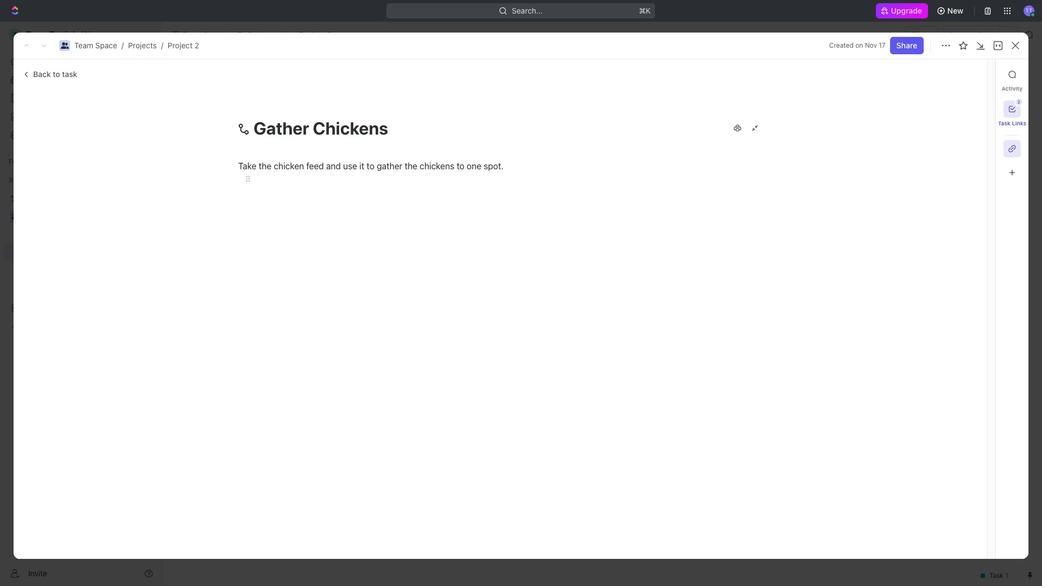 Task type: locate. For each thing, give the bounding box(es) containing it.
to left task
[[53, 69, 60, 79]]

task
[[62, 69, 77, 79]]

0 vertical spatial add task button
[[957, 66, 1003, 83]]

add
[[964, 69, 978, 79], [292, 153, 304, 161]]

space
[[203, 30, 225, 39], [95, 41, 117, 50]]

user group image inside sidebar navigation
[[11, 213, 19, 219]]

0 horizontal spatial space
[[95, 41, 117, 50]]

1 vertical spatial task
[[998, 120, 1011, 126]]

back to task
[[33, 69, 77, 79]]

0 vertical spatial add task
[[964, 69, 997, 79]]

spot.
[[484, 161, 504, 171]]

2 the from the left
[[405, 161, 418, 171]]

add left the feed
[[292, 153, 304, 161]]

spaces
[[9, 176, 32, 184]]

automations button
[[944, 27, 1000, 43]]

tree
[[4, 189, 157, 336]]

0 vertical spatial team
[[182, 30, 201, 39]]

upgrade link
[[876, 3, 928, 18]]

upload
[[527, 557, 548, 565]]

projects
[[248, 30, 277, 39], [128, 41, 157, 50]]

share right 17
[[897, 41, 918, 50]]

0 horizontal spatial projects
[[128, 41, 157, 50]]

0 vertical spatial task
[[980, 69, 997, 79]]

new
[[948, 6, 964, 15]]

0 horizontal spatial team
[[74, 41, 93, 50]]

share for share button to the right of 17
[[897, 41, 918, 50]]

task left links on the right of the page
[[998, 120, 1011, 126]]

1 horizontal spatial team space link
[[169, 28, 228, 41]]

the right gather
[[405, 161, 418, 171]]

team for team space
[[182, 30, 201, 39]]

to inside drop your files here to upload
[[518, 556, 525, 565]]

1 horizontal spatial user group image
[[61, 42, 69, 49]]

2 horizontal spatial task
[[998, 120, 1011, 126]]

share
[[912, 30, 932, 39], [897, 41, 918, 50]]

to left one
[[457, 161, 465, 171]]

0 vertical spatial space
[[203, 30, 225, 39]]

the
[[259, 161, 272, 171], [405, 161, 418, 171]]

task up customize on the right top of the page
[[980, 69, 997, 79]]

task sidebar navigation tab list
[[998, 66, 1027, 181]]

1 vertical spatial share
[[897, 41, 918, 50]]

share button right 17
[[890, 37, 924, 54]]

inbox link
[[4, 71, 157, 88]]

project
[[300, 30, 325, 39], [168, 41, 193, 50]]

project 2 link
[[286, 28, 334, 41], [168, 41, 199, 50]]

2 inside button
[[1018, 99, 1021, 105]]

team
[[182, 30, 201, 39], [74, 41, 93, 50]]

0 vertical spatial projects
[[248, 30, 277, 39]]

add task button left 'and'
[[279, 151, 325, 164]]

user group image down spaces in the top of the page
[[11, 213, 19, 219]]

0 horizontal spatial project 2 link
[[168, 41, 199, 50]]

here
[[503, 556, 517, 565]]

/
[[230, 30, 232, 39], [282, 30, 284, 39], [122, 41, 124, 50], [161, 41, 163, 50]]

1 vertical spatial team
[[74, 41, 93, 50]]

add task button
[[957, 66, 1003, 83], [279, 151, 325, 164]]

task
[[980, 69, 997, 79], [998, 120, 1011, 126], [306, 153, 320, 161]]

team right user group icon
[[182, 30, 201, 39]]

team space
[[182, 30, 225, 39]]

favorites button
[[4, 155, 42, 168]]

share button
[[905, 26, 939, 43], [890, 37, 924, 54]]

0 horizontal spatial user group image
[[11, 213, 19, 219]]

to
[[53, 69, 60, 79], [367, 161, 375, 171], [457, 161, 465, 171], [518, 556, 525, 565]]

share down upgrade
[[912, 30, 932, 39]]

to right here
[[518, 556, 525, 565]]

1 horizontal spatial space
[[203, 30, 225, 39]]

space up home link
[[95, 41, 117, 50]]

add task left 'and'
[[292, 153, 320, 161]]

1 vertical spatial add task
[[292, 153, 320, 161]]

user group image
[[61, 42, 69, 49], [11, 213, 19, 219]]

team for team space / projects / project 2
[[74, 41, 93, 50]]

team up home link
[[74, 41, 93, 50]]

gather
[[377, 161, 403, 171]]

home
[[26, 56, 47, 66]]

user group image up home link
[[61, 42, 69, 49]]

task inside tab list
[[998, 120, 1011, 126]]

drop your files here to upload
[[456, 556, 548, 565]]

tt
[[1026, 7, 1033, 14]]

files
[[488, 556, 501, 565]]

customize button
[[936, 97, 991, 113]]

1 vertical spatial space
[[95, 41, 117, 50]]

take
[[238, 161, 257, 171]]

1 horizontal spatial task
[[980, 69, 997, 79]]

0 vertical spatial add
[[964, 69, 978, 79]]

0 horizontal spatial the
[[259, 161, 272, 171]]

and
[[326, 161, 341, 171]]

chicken
[[274, 161, 304, 171]]

1 horizontal spatial team
[[182, 30, 201, 39]]

0 horizontal spatial task
[[306, 153, 320, 161]]

1 vertical spatial projects
[[128, 41, 157, 50]]

1 vertical spatial add
[[292, 153, 304, 161]]

task left 'and'
[[306, 153, 320, 161]]

your
[[473, 556, 487, 565]]

1 the from the left
[[259, 161, 272, 171]]

one
[[467, 161, 482, 171]]

add task up customize on the right top of the page
[[964, 69, 997, 79]]

1 vertical spatial add task button
[[279, 151, 325, 164]]

add up customize on the right top of the page
[[964, 69, 978, 79]]

team space link
[[169, 28, 228, 41], [74, 41, 117, 50]]

projects link
[[234, 28, 279, 41], [128, 41, 157, 50]]

space right user group icon
[[203, 30, 225, 39]]

1 horizontal spatial the
[[405, 161, 418, 171]]

0 horizontal spatial add
[[292, 153, 304, 161]]

created on nov 17
[[829, 41, 886, 49]]

1 vertical spatial project
[[168, 41, 193, 50]]

the right take
[[259, 161, 272, 171]]

0 horizontal spatial project
[[168, 41, 193, 50]]

space inside team space link
[[203, 30, 225, 39]]

Edit task name text field
[[237, 118, 720, 138]]

add task button up customize on the right top of the page
[[957, 66, 1003, 83]]

1 vertical spatial user group image
[[11, 213, 19, 219]]

share for share button underneath upgrade
[[912, 30, 932, 39]]

1 horizontal spatial project
[[300, 30, 325, 39]]

upload button
[[527, 557, 548, 565]]

team space / projects / project 2
[[74, 41, 199, 50]]

0 vertical spatial share
[[912, 30, 932, 39]]

chickens
[[420, 161, 454, 171]]

nov
[[865, 41, 877, 49]]

1 horizontal spatial projects link
[[234, 28, 279, 41]]

space for team space
[[203, 30, 225, 39]]

add task
[[964, 69, 997, 79], [292, 153, 320, 161]]

2
[[327, 30, 332, 39], [195, 41, 199, 50], [1018, 99, 1021, 105], [258, 153, 262, 161]]



Task type: describe. For each thing, give the bounding box(es) containing it.
space for team space / projects / project 2
[[95, 41, 117, 50]]

take the chicken feed and use it to gather the chickens to one spot.
[[238, 161, 504, 171]]

0 horizontal spatial add task button
[[279, 151, 325, 164]]

new button
[[933, 2, 970, 20]]

drop
[[456, 556, 471, 565]]

back
[[33, 69, 51, 79]]

use
[[343, 161, 357, 171]]

0 horizontal spatial projects link
[[128, 41, 157, 50]]

favorites
[[9, 157, 37, 166]]

Search tasks... text field
[[907, 123, 1016, 140]]

1 horizontal spatial add
[[964, 69, 978, 79]]

on
[[856, 41, 863, 49]]

0 horizontal spatial team space link
[[74, 41, 117, 50]]

0 horizontal spatial add task
[[292, 153, 320, 161]]

1 horizontal spatial add task
[[964, 69, 997, 79]]

to inside button
[[53, 69, 60, 79]]

⌘k
[[639, 6, 651, 15]]

links
[[1012, 120, 1027, 126]]

back to task button
[[18, 66, 84, 83]]

search...
[[512, 6, 543, 15]]

0 vertical spatial user group image
[[61, 42, 69, 49]]

sidebar navigation
[[0, 22, 162, 586]]

user group image
[[173, 32, 179, 37]]

upgrade
[[892, 6, 923, 15]]

share button down upgrade
[[905, 26, 939, 43]]

it
[[360, 161, 364, 171]]

17
[[879, 41, 886, 49]]

home link
[[4, 53, 157, 70]]

to right it
[[367, 161, 375, 171]]

created
[[829, 41, 854, 49]]

activity
[[1002, 85, 1023, 92]]

feed
[[306, 161, 324, 171]]

1 horizontal spatial projects
[[248, 30, 277, 39]]

2 button
[[1004, 99, 1023, 118]]

invite
[[28, 569, 47, 578]]

tree inside sidebar navigation
[[4, 189, 157, 336]]

task links
[[998, 120, 1027, 126]]

1 horizontal spatial project 2 link
[[286, 28, 334, 41]]

0 vertical spatial project
[[300, 30, 325, 39]]

inbox
[[26, 75, 45, 84]]

customize
[[950, 100, 988, 109]]

1 horizontal spatial add task button
[[957, 66, 1003, 83]]

project 2
[[300, 30, 332, 39]]

automations
[[949, 30, 995, 39]]

2 vertical spatial task
[[306, 153, 320, 161]]

tt button
[[1021, 2, 1038, 20]]



Task type: vqa. For each thing, say whether or not it's contained in the screenshot.
fifth status from the bottom
no



